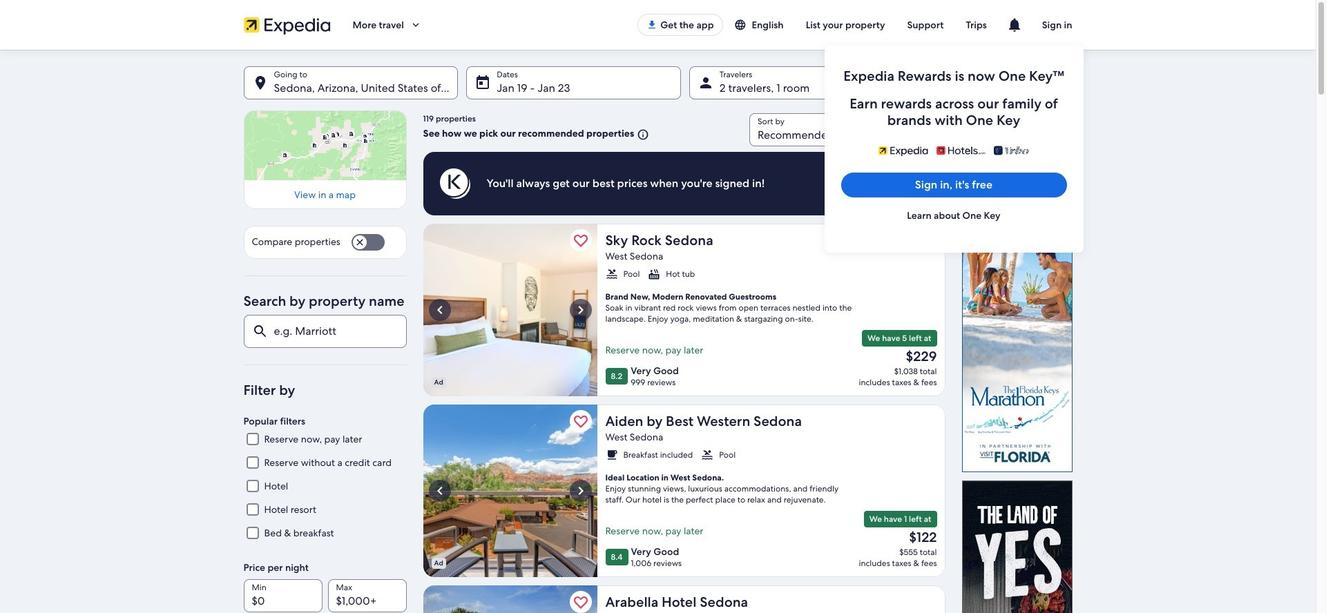 Task type: describe. For each thing, give the bounding box(es) containing it.
hiking image
[[423, 586, 597, 614]]

show next image for aiden by best western sedona image
[[573, 483, 589, 500]]

show next image for sky rock sedona image
[[573, 302, 589, 319]]

search image
[[921, 75, 937, 91]]

pool image
[[423, 224, 597, 397]]

0 vertical spatial small image
[[635, 128, 650, 141]]

communication center icon image
[[1007, 17, 1023, 33]]

small image for pool image
[[648, 268, 661, 281]]

small image for bbq/picnic area image
[[702, 449, 714, 462]]

expedia logo image
[[244, 15, 331, 35]]

show previous image for aiden by best western sedona image
[[432, 483, 448, 500]]



Task type: vqa. For each thing, say whether or not it's contained in the screenshot.
the Help future hosts get to know you better. You can share your travel style, hobbies, interests, and more. text box
no



Task type: locate. For each thing, give the bounding box(es) containing it.
static map image image
[[244, 111, 407, 180]]

small image for bbq/picnic area image
[[606, 449, 618, 462]]

bbq/picnic area image
[[423, 405, 597, 578]]

2 horizontal spatial small image
[[734, 19, 752, 31]]

$1,000 and above, Maximum, Price per night text field
[[328, 580, 407, 613]]

small image for pool image
[[606, 268, 618, 281]]

1 vertical spatial small image
[[648, 268, 661, 281]]

0 horizontal spatial small image
[[648, 268, 661, 281]]

$0, Minimum, Price per night text field
[[244, 580, 322, 613]]

small image
[[734, 19, 752, 31], [648, 268, 661, 281], [702, 449, 714, 462]]

2 vertical spatial small image
[[606, 449, 618, 462]]

more travel image
[[410, 19, 422, 31]]

download the app button image
[[647, 19, 658, 30]]

0 vertical spatial small image
[[734, 19, 752, 31]]

small image
[[635, 128, 650, 141], [606, 268, 618, 281], [606, 449, 618, 462]]

2 vertical spatial small image
[[702, 449, 714, 462]]

show previous image for sky rock sedona image
[[432, 302, 448, 319]]

1 horizontal spatial small image
[[702, 449, 714, 462]]

1 vertical spatial small image
[[606, 268, 618, 281]]



